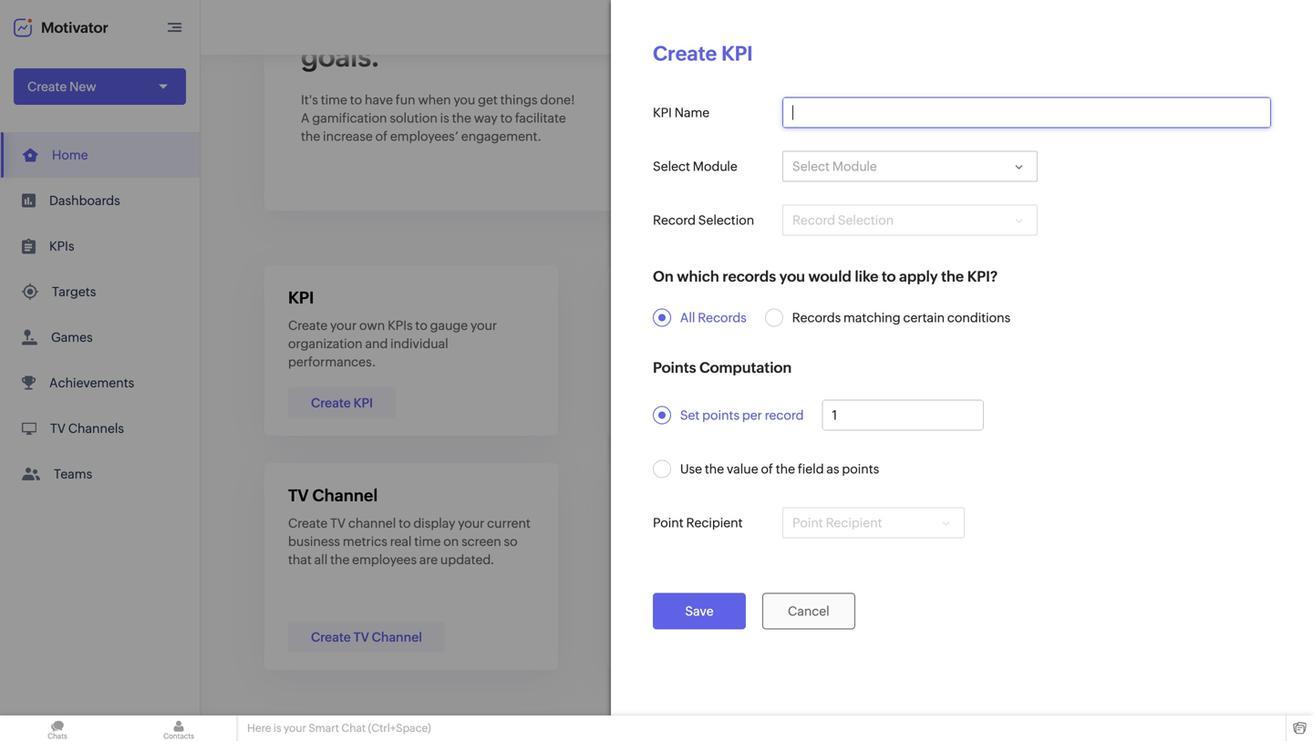 Task type: locate. For each thing, give the bounding box(es) containing it.
here is your smart chat (ctrl+space)
[[247, 722, 431, 734]]

0 horizontal spatial points
[[702, 408, 740, 423]]

focused
[[750, 336, 798, 351]]

employees up enthusiastically. at right
[[974, 336, 1038, 351]]

is inside it's time to have fun when you get things done! a gamification solution is the way to facilitate the increase of employees' engagement.
[[440, 111, 449, 125]]

on down 'keep'
[[801, 336, 816, 351]]

2 name from the left
[[693, 105, 729, 120]]

1 horizontal spatial employees
[[974, 336, 1038, 351]]

on which records you would like to apply the kpi?
[[653, 268, 998, 285]]

2 horizontal spatial and
[[1099, 318, 1122, 333]]

1 recipient from the left
[[686, 516, 743, 530]]

create kpi up target name
[[653, 42, 753, 65]]

0 vertical spatial points
[[702, 408, 740, 423]]

and inside setting up sales targets help keep you and your sales team focused on achieving your goals for a specific time.
[[631, 336, 654, 351]]

1
[[830, 456, 836, 471]]

2 module from the left
[[832, 159, 877, 174]]

and down own
[[365, 336, 388, 351]]

goals down motivate
[[1134, 336, 1166, 351]]

2 point recipient from the left
[[792, 516, 882, 530]]

0 horizontal spatial record selection
[[653, 213, 754, 227]]

0 horizontal spatial module
[[693, 159, 737, 174]]

points
[[702, 408, 740, 423], [842, 462, 879, 476]]

recipient down as
[[826, 516, 882, 530]]

1 select module from the left
[[653, 159, 737, 174]]

on up updated.
[[443, 534, 459, 549]]

a up together
[[631, 516, 640, 531]]

Point Recipient field
[[782, 507, 965, 538]]

0 vertical spatial cancel button
[[762, 526, 855, 563]]

to inside create your own kpis to gauge your organization and individual performances.
[[415, 318, 427, 333]]

2 horizontal spatial is
[[675, 516, 684, 531]]

module
[[693, 159, 737, 174], [832, 159, 877, 174]]

1 name from the left
[[674, 105, 710, 120]]

together
[[631, 534, 683, 549]]

selection up for
[[698, 213, 754, 227]]

2 vertical spatial you
[[832, 318, 853, 333]]

record inside field
[[792, 213, 835, 227]]

1 horizontal spatial points
[[842, 462, 879, 476]]

show this target based on organization hierarchy preference.
[[826, 327, 1212, 343]]

tv channels
[[50, 421, 124, 436]]

a right for
[[714, 355, 721, 369]]

records up show
[[792, 310, 841, 325]]

create
[[653, 42, 717, 65], [653, 42, 717, 65], [27, 79, 67, 94], [288, 318, 328, 333], [311, 396, 351, 410], [654, 396, 694, 410], [288, 516, 328, 531], [311, 630, 351, 645], [654, 630, 694, 645]]

2 cancel from the top
[[788, 604, 829, 619]]

organization up enthusiastically. at right
[[993, 327, 1073, 343]]

channel
[[312, 486, 378, 505], [372, 630, 422, 645]]

so
[[504, 534, 518, 549]]

you inside setting up sales targets help keep you and your sales team focused on achieving your goals for a specific time.
[[832, 318, 853, 333]]

time up gamification
[[321, 93, 347, 107]]

1 vertical spatial points
[[842, 462, 879, 476]]

create target up target name
[[653, 42, 781, 65]]

0 horizontal spatial of
[[375, 129, 388, 144]]

tv
[[50, 421, 66, 436], [288, 486, 309, 505], [330, 516, 346, 531], [353, 630, 369, 645]]

1 horizontal spatial point
[[792, 516, 823, 530]]

module up record selection field
[[832, 159, 877, 174]]

1 vertical spatial is
[[675, 516, 684, 531]]

a inside setting up sales targets help keep you and your sales team focused on achieving your goals for a specific time.
[[714, 355, 721, 369]]

things
[[500, 93, 538, 107]]

0 vertical spatial of
[[375, 129, 388, 144]]

your right motivate
[[1179, 318, 1206, 333]]

2 vertical spatial achieve
[[700, 534, 746, 549]]

tv channel
[[288, 486, 378, 505]]

preference.
[[1138, 327, 1212, 343]]

point recipient up goal.
[[792, 516, 882, 530]]

0 vertical spatial goals
[[1134, 336, 1166, 351]]

to inside start creating games and motivate your employees to achieve their goals enthusiastically.
[[1041, 336, 1053, 351]]

0 vertical spatial team
[[717, 336, 747, 351]]

is right 'here'
[[273, 722, 281, 734]]

sales right "up" in the right top of the page
[[695, 318, 724, 333]]

0 vertical spatial is
[[440, 111, 449, 125]]

to up it's
[[301, 10, 327, 41]]

1 vertical spatial create kpi
[[311, 396, 373, 410]]

setting up sales targets help keep you and your sales team focused on achieving your goals for a specific time.
[[631, 318, 877, 369]]

sales
[[695, 318, 724, 333], [685, 336, 715, 351]]

1 horizontal spatial point recipient
[[792, 516, 882, 530]]

list
[[0, 132, 200, 497]]

all
[[680, 310, 695, 325]]

record selection inside field
[[792, 213, 894, 227]]

0 vertical spatial channel
[[312, 486, 378, 505]]

to up the individual
[[415, 318, 427, 333]]

2 record from the left
[[792, 213, 835, 227]]

record selection
[[653, 213, 754, 227], [792, 213, 894, 227]]

2 point from the left
[[792, 516, 823, 530]]

tv inside create tv channel to display your current business metrics real time on screen so that all the employees are updated.
[[330, 516, 346, 531]]

organization inside create your own kpis to gauge your organization and individual performances.
[[288, 336, 363, 351]]

0 vertical spatial you
[[454, 93, 475, 107]]

engagement.
[[461, 129, 542, 144]]

display
[[413, 516, 455, 531]]

kpi up performances.
[[288, 289, 314, 307]]

2 recipient from the left
[[826, 516, 882, 530]]

employees down real
[[352, 553, 417, 567]]

1 vertical spatial time
[[414, 534, 441, 549]]

when
[[418, 93, 451, 107]]

None text field
[[783, 98, 1270, 127], [783, 98, 1270, 127], [783, 98, 1270, 127], [783, 98, 1270, 127]]

record
[[765, 408, 804, 423]]

to up real
[[399, 516, 411, 531]]

here
[[247, 722, 271, 734]]

time inside it's time to have fun when you get things done! a gamification solution is the way to facilitate the increase of employees' engagement.
[[321, 93, 347, 107]]

name for target name
[[693, 105, 729, 120]]

achieving
[[819, 336, 877, 351]]

1 horizontal spatial selection
[[838, 213, 894, 227]]

to inside create tv channel to display your current business metrics real time on screen so that all the employees are updated.
[[399, 516, 411, 531]]

record selection up would
[[792, 213, 894, 227]]

0 vertical spatial achieve
[[333, 10, 435, 41]]

0 vertical spatial create target
[[653, 42, 781, 65]]

your inside create tv channel to display your current business metrics real time on screen so that all the employees are updated.
[[458, 516, 484, 531]]

that
[[288, 553, 312, 567]]

achieve inside start creating games and motivate your employees to achieve their goals enthusiastically.
[[1056, 336, 1102, 351]]

sales up for
[[685, 336, 715, 351]]

list containing home
[[0, 132, 200, 497]]

0 horizontal spatial achieve
[[333, 10, 435, 41]]

2 record selection from the left
[[792, 213, 894, 227]]

0 vertical spatial their
[[1104, 336, 1132, 351]]

1 vertical spatial set
[[680, 408, 700, 423]]

to
[[301, 10, 327, 41], [350, 93, 362, 107], [500, 111, 512, 125], [882, 268, 896, 285], [415, 318, 427, 333], [1041, 336, 1053, 351], [399, 516, 411, 531], [685, 534, 697, 549]]

1 vertical spatial kpis
[[388, 318, 413, 333]]

1 horizontal spatial team
[[717, 336, 747, 351]]

1 horizontal spatial and
[[631, 336, 654, 351]]

0 horizontal spatial recipient
[[686, 516, 743, 530]]

1 horizontal spatial goals
[[1134, 336, 1166, 351]]

performances.
[[288, 355, 376, 369]]

1 vertical spatial cancel
[[788, 604, 829, 619]]

1 horizontal spatial on
[[801, 336, 816, 351]]

1 vertical spatial a
[[631, 516, 640, 531]]

goals inside setting up sales targets help keep you and your sales team focused on achieving your goals for a specific time.
[[660, 355, 692, 369]]

0 vertical spatial set
[[653, 267, 672, 281]]

0 horizontal spatial record
[[653, 213, 696, 227]]

team up specific
[[717, 336, 747, 351]]

kpis up the individual
[[388, 318, 413, 333]]

computation
[[699, 359, 792, 376]]

to up gamification
[[350, 93, 362, 107]]

the right all
[[330, 553, 350, 567]]

gauge
[[430, 318, 468, 333]]

0 horizontal spatial team
[[642, 516, 672, 531]]

kpis up targets
[[49, 239, 74, 253]]

create target down points
[[654, 396, 734, 410]]

and
[[1099, 318, 1122, 333], [365, 336, 388, 351], [631, 336, 654, 351]]

0 horizontal spatial goals
[[660, 355, 692, 369]]

set left which at top right
[[653, 267, 672, 281]]

all
[[314, 553, 328, 567]]

point
[[653, 516, 684, 530], [792, 516, 823, 530]]

select
[[653, 159, 690, 174], [653, 159, 690, 174], [792, 159, 830, 174], [653, 213, 690, 227]]

is
[[440, 111, 449, 125], [675, 516, 684, 531], [273, 722, 281, 734]]

selection up like
[[838, 213, 894, 227]]

records right all
[[698, 310, 747, 325]]

1 vertical spatial their
[[749, 534, 776, 549]]

1 horizontal spatial time
[[414, 534, 441, 549]]

individuals
[[750, 516, 814, 531]]

0 horizontal spatial on
[[443, 534, 459, 549]]

is down when
[[440, 111, 449, 125]]

point up goal.
[[792, 516, 823, 530]]

2 horizontal spatial achieve
[[1056, 336, 1102, 351]]

cancel button for create target
[[762, 526, 855, 563]]

achieve down games
[[1056, 336, 1102, 351]]

you up achieving
[[832, 318, 853, 333]]

based
[[932, 327, 971, 343]]

on
[[974, 327, 990, 343], [801, 336, 816, 351], [443, 534, 459, 549]]

you left would
[[779, 268, 805, 285]]

a left group
[[687, 516, 694, 531]]

create inside create tv channel link
[[311, 630, 351, 645]]

2 vertical spatial of
[[735, 516, 747, 531]]

cancel button for create kpi
[[762, 593, 855, 630]]

and inside start creating games and motivate your employees to achieve their goals enthusiastically.
[[1099, 318, 1122, 333]]

start creating games and motivate your employees to achieve their goals enthusiastically.
[[974, 318, 1206, 369]]

kpi?
[[967, 268, 998, 285]]

employees
[[974, 336, 1038, 351], [352, 553, 417, 567]]

1 vertical spatial create target
[[654, 396, 734, 410]]

goals left for
[[660, 355, 692, 369]]

your
[[441, 10, 500, 41], [330, 318, 357, 333], [471, 318, 497, 333], [1179, 318, 1206, 333], [656, 336, 683, 351], [631, 355, 657, 369], [458, 516, 484, 531], [284, 722, 306, 734]]

teams
[[54, 467, 92, 481]]

2 select module from the left
[[792, 159, 877, 174]]

and down setting
[[631, 336, 654, 351]]

to inside a team is a group of individuals working together to achieve their goal.
[[685, 534, 697, 549]]

select kpi
[[653, 159, 712, 174]]

you for to achieve your goals.
[[454, 93, 475, 107]]

1 horizontal spatial is
[[440, 111, 449, 125]]

1 horizontal spatial of
[[735, 516, 747, 531]]

of
[[375, 129, 388, 144], [761, 462, 773, 476], [735, 516, 747, 531]]

point recipient inside field
[[792, 516, 882, 530]]

recipient
[[686, 516, 743, 530], [826, 516, 882, 530]]

1 module from the left
[[693, 159, 737, 174]]

0 horizontal spatial and
[[365, 336, 388, 351]]

on inside create tv channel to display your current business metrics real time on screen so that all the employees are updated.
[[443, 534, 459, 549]]

their down the individuals
[[749, 534, 776, 549]]

1 vertical spatial employees
[[352, 553, 417, 567]]

1 horizontal spatial set
[[680, 408, 700, 423]]

1 horizontal spatial select module
[[792, 159, 877, 174]]

new
[[69, 79, 96, 94]]

team
[[717, 336, 747, 351], [642, 516, 672, 531]]

1 horizontal spatial records
[[792, 310, 841, 325]]

chats image
[[0, 716, 115, 741]]

channel down are
[[372, 630, 422, 645]]

0 horizontal spatial you
[[454, 93, 475, 107]]

conditions
[[947, 310, 1011, 325]]

set down points
[[680, 408, 700, 423]]

target
[[721, 42, 781, 65], [653, 105, 691, 120], [675, 267, 713, 281], [631, 289, 680, 307], [696, 396, 734, 410]]

achieve up have
[[333, 10, 435, 41]]

channel up channel
[[312, 486, 378, 505]]

0 horizontal spatial records
[[698, 310, 747, 325]]

0 horizontal spatial their
[[749, 534, 776, 549]]

cancel down the individuals
[[788, 537, 829, 552]]

points left the per
[[702, 408, 740, 423]]

1 cancel button from the top
[[762, 526, 855, 563]]

their inside start creating games and motivate your employees to achieve their goals enthusiastically.
[[1104, 336, 1132, 351]]

team up together
[[642, 516, 672, 531]]

time
[[321, 93, 347, 107], [414, 534, 441, 549]]

1 vertical spatial a
[[687, 516, 694, 531]]

increase
[[323, 129, 373, 144]]

kpi
[[721, 42, 753, 65], [653, 105, 672, 120], [693, 159, 712, 174], [288, 289, 314, 307], [353, 396, 373, 410]]

create inside create your own kpis to gauge your organization and individual performances.
[[288, 318, 328, 333]]

your left smart
[[284, 722, 306, 734]]

is inside a team is a group of individuals working together to achieve their goal.
[[675, 516, 684, 531]]

1 vertical spatial achieve
[[1056, 336, 1102, 351]]

organization up performances.
[[288, 336, 363, 351]]

1 horizontal spatial their
[[1104, 336, 1132, 351]]

target
[[891, 327, 929, 343]]

1 horizontal spatial record
[[792, 213, 835, 227]]

1 vertical spatial team
[[642, 516, 672, 531]]

0 horizontal spatial organization
[[288, 336, 363, 351]]

a down it's
[[301, 111, 310, 125]]

point recipient up together
[[653, 516, 743, 530]]

0 horizontal spatial time
[[321, 93, 347, 107]]

record up on which records you would like to apply the kpi?
[[792, 213, 835, 227]]

create team
[[654, 630, 728, 645]]

own
[[359, 318, 385, 333]]

to down group
[[685, 534, 697, 549]]

time up are
[[414, 534, 441, 549]]

0 vertical spatial employees
[[974, 336, 1038, 351]]

2 selection from the left
[[838, 213, 894, 227]]

create tv channel link
[[288, 622, 445, 653]]

1 horizontal spatial kpis
[[388, 318, 413, 333]]

cancel
[[788, 537, 829, 552], [788, 604, 829, 619]]

their inside a team is a group of individuals working together to achieve their goal.
[[749, 534, 776, 549]]

2 horizontal spatial of
[[761, 462, 773, 476]]

team inside setting up sales targets help keep you and your sales team focused on achieving your goals for a specific time.
[[717, 336, 747, 351]]

record down select kpi
[[653, 213, 696, 227]]

set points per record
[[680, 408, 804, 423]]

2 vertical spatial is
[[273, 722, 281, 734]]

1 record selection from the left
[[653, 213, 754, 227]]

0 vertical spatial time
[[321, 93, 347, 107]]

level 1
[[794, 456, 836, 471]]

records
[[698, 310, 747, 325], [792, 310, 841, 325]]

1 horizontal spatial module
[[832, 159, 877, 174]]

1 horizontal spatial record selection
[[792, 213, 894, 227]]

create kpi down performances.
[[311, 396, 373, 410]]

2 cancel button from the top
[[762, 593, 855, 630]]

cancel down goal.
[[788, 604, 829, 619]]

team inside a team is a group of individuals working together to achieve their goal.
[[642, 516, 672, 531]]

1 vertical spatial you
[[779, 268, 805, 285]]

the right use
[[705, 462, 724, 476]]

to down creating
[[1041, 336, 1053, 351]]

1 create target from the top
[[653, 42, 781, 65]]

your up 'get'
[[441, 10, 500, 41]]

for
[[716, 267, 735, 281]]

you left 'get'
[[454, 93, 475, 107]]

on down the conditions
[[974, 327, 990, 343]]

individual
[[390, 336, 448, 351]]

create kpi
[[653, 42, 753, 65], [311, 396, 373, 410]]

goal.
[[778, 534, 808, 549]]

0 vertical spatial kpis
[[49, 239, 74, 253]]

point up together
[[653, 516, 684, 530]]

0 horizontal spatial point recipient
[[653, 516, 743, 530]]

of right increase
[[375, 129, 388, 144]]

0 horizontal spatial a
[[687, 516, 694, 531]]

point inside field
[[792, 516, 823, 530]]

the
[[452, 111, 471, 125], [301, 129, 320, 144], [941, 268, 964, 285], [705, 462, 724, 476], [776, 462, 795, 476], [330, 553, 350, 567]]

1 vertical spatial channel
[[372, 630, 422, 645]]

1 horizontal spatial create kpi
[[653, 42, 753, 65]]

kpi up select kpi
[[653, 105, 672, 120]]

is up together
[[675, 516, 684, 531]]

0 vertical spatial a
[[301, 111, 310, 125]]

module up the period
[[693, 159, 737, 174]]

1 horizontal spatial recipient
[[826, 516, 882, 530]]

1 selection from the left
[[698, 213, 754, 227]]

up
[[677, 318, 692, 333]]

points right as
[[842, 462, 879, 476]]

would
[[808, 268, 851, 285]]

your right gauge
[[471, 318, 497, 333]]

1 horizontal spatial achieve
[[700, 534, 746, 549]]

0 horizontal spatial selection
[[698, 213, 754, 227]]

goals.
[[301, 41, 380, 72]]

select module inside field
[[792, 159, 877, 174]]

0 horizontal spatial is
[[273, 722, 281, 734]]

0 horizontal spatial a
[[301, 111, 310, 125]]

real
[[390, 534, 412, 549]]

you inside it's time to have fun when you get things done! a gamification solution is the way to facilitate the increase of employees' engagement.
[[454, 93, 475, 107]]

1 vertical spatial goals
[[660, 355, 692, 369]]

Add Points text field
[[823, 401, 983, 430]]

your up "screen"
[[458, 516, 484, 531]]

done!
[[540, 93, 575, 107]]

and right games
[[1099, 318, 1122, 333]]

1 horizontal spatial a
[[631, 516, 640, 531]]

their down motivate
[[1104, 336, 1132, 351]]

0 vertical spatial cancel
[[788, 537, 829, 552]]

record selection up set target for
[[653, 213, 754, 227]]

name for kpi name
[[674, 105, 710, 120]]

recipient down use
[[686, 516, 743, 530]]

0 horizontal spatial select module
[[653, 159, 737, 174]]

hierarchy
[[1075, 327, 1135, 343]]

2 horizontal spatial you
[[832, 318, 853, 333]]

achieve down group
[[700, 534, 746, 549]]

gamification
[[312, 111, 387, 125]]

of right value
[[761, 462, 773, 476]]

user image
[[1256, 13, 1286, 42]]

1 vertical spatial cancel button
[[762, 593, 855, 630]]

0 horizontal spatial point
[[653, 516, 684, 530]]

your down "up" in the right top of the page
[[656, 336, 683, 351]]

of right group
[[735, 516, 747, 531]]



Task type: vqa. For each thing, say whether or not it's contained in the screenshot.
Previous Record icon
no



Task type: describe. For each thing, give the bounding box(es) containing it.
certain
[[903, 310, 945, 325]]

employees inside start creating games and motivate your employees to achieve their goals enthusiastically.
[[974, 336, 1038, 351]]

target down on at the top
[[631, 289, 680, 307]]

setting
[[631, 318, 674, 333]]

motivate
[[1124, 318, 1177, 333]]

get
[[478, 93, 498, 107]]

of inside a team is a group of individuals working together to achieve their goal.
[[735, 516, 747, 531]]

to inside to achieve your goals.
[[301, 10, 327, 41]]

matching
[[843, 310, 901, 325]]

(ctrl+space)
[[368, 722, 431, 734]]

group
[[696, 516, 732, 531]]

field
[[798, 462, 824, 476]]

1 point from the left
[[653, 516, 684, 530]]

screen
[[461, 534, 501, 549]]

kpi name
[[653, 105, 710, 120]]

value
[[727, 462, 758, 476]]

which
[[677, 268, 719, 285]]

of inside it's time to have fun when you get things done! a gamification solution is the way to facilitate the increase of employees' engagement.
[[375, 129, 388, 144]]

create tv channel to display your current business metrics real time on screen so that all the employees are updated.
[[288, 516, 531, 567]]

kpi up target name
[[721, 42, 753, 65]]

1 point recipient from the left
[[653, 516, 743, 530]]

target up select kpi
[[653, 105, 691, 120]]

set for set target for
[[653, 267, 672, 281]]

on inside setting up sales targets help keep you and your sales team focused on achieving your goals for a specific time.
[[801, 336, 816, 351]]

your inside start creating games and motivate your employees to achieve their goals enthusiastically.
[[1179, 318, 1206, 333]]

the down it's
[[301, 129, 320, 144]]

2 records from the left
[[792, 310, 841, 325]]

module inside field
[[832, 159, 877, 174]]

1 records from the left
[[698, 310, 747, 325]]

a inside a team is a group of individuals working together to achieve their goal.
[[631, 516, 640, 531]]

keep
[[800, 318, 829, 333]]

1 cancel from the top
[[788, 537, 829, 552]]

the left way
[[452, 111, 471, 125]]

create inside create tv channel to display your current business metrics real time on screen so that all the employees are updated.
[[288, 516, 328, 531]]

2 horizontal spatial on
[[974, 327, 990, 343]]

time.
[[773, 355, 803, 369]]

records
[[722, 268, 776, 285]]

are
[[419, 553, 438, 567]]

selection inside field
[[838, 213, 894, 227]]

dashboards
[[49, 193, 120, 208]]

updated.
[[440, 553, 494, 567]]

records matching certain conditions
[[792, 310, 1011, 325]]

fun
[[396, 93, 415, 107]]

achieve inside a team is a group of individuals working together to achieve their goal.
[[700, 534, 746, 549]]

working
[[816, 516, 865, 531]]

period
[[693, 213, 731, 227]]

kpis inside create your own kpis to gauge your organization and individual performances.
[[388, 318, 413, 333]]

this
[[865, 327, 888, 343]]

to right like
[[882, 268, 896, 285]]

a team is a group of individuals working together to achieve their goal.
[[631, 516, 865, 549]]

your down setting
[[631, 355, 657, 369]]

home
[[52, 148, 88, 162]]

1 vertical spatial of
[[761, 462, 773, 476]]

achievements
[[49, 376, 134, 390]]

create your own kpis to gauge your organization and individual performances.
[[288, 318, 497, 369]]

target down points computation
[[696, 396, 734, 410]]

the left field
[[776, 462, 795, 476]]

channel
[[348, 516, 396, 531]]

0 horizontal spatial kpis
[[49, 239, 74, 253]]

time inside create tv channel to display your current business metrics real time on screen so that all the employees are updated.
[[414, 534, 441, 549]]

as
[[826, 462, 839, 476]]

points
[[653, 359, 696, 376]]

smart
[[309, 722, 339, 734]]

apply
[[899, 268, 938, 285]]

targets
[[727, 318, 769, 333]]

create new
[[27, 79, 96, 94]]

set target for
[[653, 267, 735, 281]]

kpi down performances.
[[353, 396, 373, 410]]

way
[[474, 111, 498, 125]]

1 horizontal spatial you
[[779, 268, 805, 285]]

1 horizontal spatial organization
[[993, 327, 1073, 343]]

use
[[680, 462, 702, 476]]

save button
[[653, 593, 746, 630]]

on
[[653, 268, 674, 285]]

to up engagement.
[[500, 111, 512, 125]]

help
[[771, 318, 798, 333]]

it's time to have fun when you get things done! a gamification solution is the way to facilitate the increase of employees' engagement.
[[301, 93, 575, 144]]

the left kpi?
[[941, 268, 964, 285]]

target right on at the top
[[675, 267, 713, 281]]

your left own
[[330, 318, 357, 333]]

0 horizontal spatial create kpi
[[311, 396, 373, 410]]

solution
[[390, 111, 437, 125]]

your inside to achieve your goals.
[[441, 10, 500, 41]]

set for set points per record
[[680, 408, 700, 423]]

show
[[826, 327, 862, 343]]

motivator
[[41, 19, 108, 36]]

kpi up the period
[[693, 159, 712, 174]]

team
[[696, 630, 728, 645]]

recipient inside field
[[826, 516, 882, 530]]

goals inside start creating games and motivate your employees to achieve their goals enthusiastically.
[[1134, 336, 1166, 351]]

current
[[487, 516, 531, 531]]

select inside field
[[792, 159, 830, 174]]

target up target name
[[721, 42, 781, 65]]

the inside create tv channel to display your current business metrics real time on screen so that all the employees are updated.
[[330, 553, 350, 567]]

it's
[[301, 93, 318, 107]]

targets
[[52, 284, 96, 299]]

a inside a team is a group of individuals working together to achieve their goal.
[[687, 516, 694, 531]]

creating
[[1005, 318, 1054, 333]]

0 vertical spatial sales
[[695, 318, 724, 333]]

target name
[[653, 105, 729, 120]]

use the value of the field as points
[[680, 462, 879, 476]]

1 vertical spatial sales
[[685, 336, 715, 351]]

games
[[51, 330, 93, 345]]

you for target
[[832, 318, 853, 333]]

channels
[[68, 421, 124, 436]]

2 create target from the top
[[654, 396, 734, 410]]

0 vertical spatial create kpi
[[653, 42, 753, 65]]

level
[[794, 456, 828, 471]]

games
[[1057, 318, 1096, 333]]

contacts image
[[121, 716, 236, 741]]

1 record from the left
[[653, 213, 696, 227]]

facilitate
[[515, 111, 566, 125]]

Record Selection field
[[782, 205, 1038, 236]]

start
[[974, 318, 1002, 333]]

achieve inside to achieve your goals.
[[333, 10, 435, 41]]

to achieve your goals.
[[301, 10, 500, 72]]

Select Module field
[[782, 151, 1038, 182]]

employees inside create tv channel to display your current business metrics real time on screen so that all the employees are updated.
[[352, 553, 417, 567]]

metrics
[[343, 534, 387, 549]]

per
[[742, 408, 762, 423]]

chat
[[341, 722, 366, 734]]

like
[[855, 268, 878, 285]]

a inside it's time to have fun when you get things done! a gamification solution is the way to facilitate the increase of employees' engagement.
[[301, 111, 310, 125]]

all records
[[680, 310, 747, 325]]

specific
[[723, 355, 770, 369]]

and inside create your own kpis to gauge your organization and individual performances.
[[365, 336, 388, 351]]



